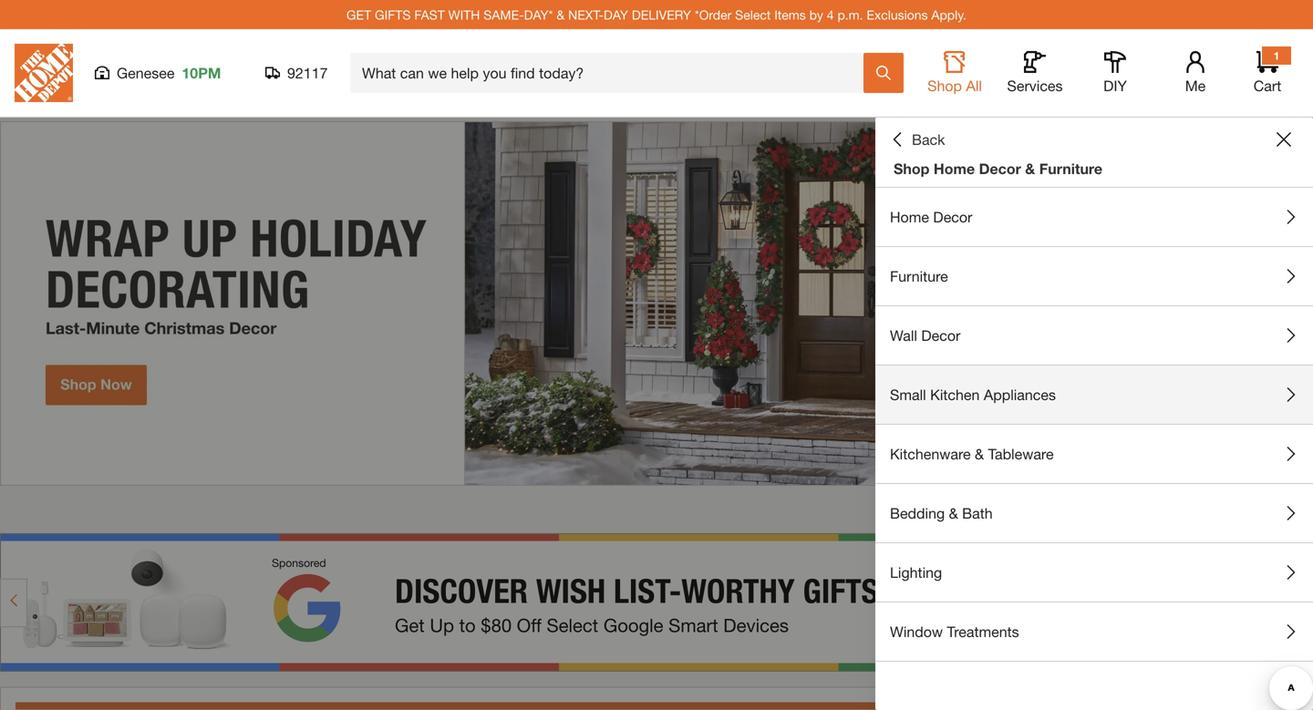 Task type: locate. For each thing, give the bounding box(es) containing it.
bedding
[[890, 505, 945, 522]]

cart 1
[[1254, 49, 1281, 94]]

back
[[912, 131, 945, 148]]

shop for shop all
[[927, 77, 962, 94]]

decor down shop home decor & furniture
[[933, 208, 972, 226]]

1
[[1274, 49, 1280, 62]]

& right day*
[[557, 7, 565, 22]]

1 horizontal spatial furniture
[[1039, 160, 1102, 177]]

home decor
[[890, 208, 972, 226]]

home
[[934, 160, 975, 177], [890, 208, 929, 226]]

window treatments
[[890, 623, 1019, 641]]

services button
[[1006, 51, 1064, 95]]

0 horizontal spatial home
[[890, 208, 929, 226]]

0 horizontal spatial furniture
[[890, 268, 948, 285]]

bedding & bath button
[[875, 484, 1313, 543]]

&
[[557, 7, 565, 22], [1025, 160, 1035, 177], [975, 445, 984, 463], [949, 505, 958, 522]]

menu
[[875, 188, 1313, 662]]

get
[[346, 7, 371, 22]]

lighting
[[890, 564, 942, 581]]

0 vertical spatial shop
[[927, 77, 962, 94]]

furniture button
[[875, 247, 1313, 305]]

home down back button
[[890, 208, 929, 226]]

genesee
[[117, 64, 175, 82]]

small
[[890, 386, 926, 403]]

back button
[[890, 130, 945, 149]]

with
[[448, 7, 480, 22]]

decor
[[979, 160, 1021, 177], [933, 208, 972, 226], [921, 327, 960, 344]]

1 vertical spatial home
[[890, 208, 929, 226]]

furniture inside button
[[890, 268, 948, 285]]

home down back
[[934, 160, 975, 177]]

shop inside shop all "button"
[[927, 77, 962, 94]]

furniture
[[1039, 160, 1102, 177], [890, 268, 948, 285]]

furniture up home decor "button"
[[1039, 160, 1102, 177]]

next-
[[568, 7, 604, 22]]

get gifts fast with same-day* & next-day delivery *order select items by 4 p.m. exclusions apply.
[[346, 7, 967, 22]]

shop home decor & furniture
[[894, 160, 1102, 177]]

kitchenware & tableware
[[890, 445, 1054, 463]]

furniture up wall decor
[[890, 268, 948, 285]]

1 vertical spatial decor
[[933, 208, 972, 226]]

& left 'tableware'
[[975, 445, 984, 463]]

treatments
[[947, 623, 1019, 641]]

decor down all
[[979, 160, 1021, 177]]

shop down back button
[[894, 160, 930, 177]]

window
[[890, 623, 943, 641]]

tableware
[[988, 445, 1054, 463]]

shop
[[927, 77, 962, 94], [894, 160, 930, 177]]

small kitchen appliances button
[[875, 366, 1313, 424]]

appliances
[[984, 386, 1056, 403]]

& left bath
[[949, 505, 958, 522]]

shop left all
[[927, 77, 962, 94]]

fast
[[414, 7, 445, 22]]

wall decor button
[[875, 306, 1313, 365]]

img for wrap up holiday decorating last-minute outdoor decor image
[[0, 121, 1313, 486]]

2 vertical spatial decor
[[921, 327, 960, 344]]

0 vertical spatial decor
[[979, 160, 1021, 177]]

1 vertical spatial furniture
[[890, 268, 948, 285]]

wall decor
[[890, 327, 960, 344]]

decor right wall
[[921, 327, 960, 344]]

1 horizontal spatial home
[[934, 160, 975, 177]]

diy button
[[1086, 51, 1144, 95]]

1 vertical spatial shop
[[894, 160, 930, 177]]

0 vertical spatial home
[[934, 160, 975, 177]]



Task type: vqa. For each thing, say whether or not it's contained in the screenshot.
The Lowest
no



Task type: describe. For each thing, give the bounding box(es) containing it.
all
[[966, 77, 982, 94]]

menu containing home decor
[[875, 188, 1313, 662]]

by
[[809, 7, 823, 22]]

window treatments button
[[875, 603, 1313, 661]]

0 vertical spatial furniture
[[1039, 160, 1102, 177]]

items
[[774, 7, 806, 22]]

apply.
[[931, 7, 967, 22]]

small kitchen appliances
[[890, 386, 1056, 403]]

day
[[604, 7, 628, 22]]

10pm
[[182, 64, 221, 82]]

bedding & bath
[[890, 505, 993, 522]]

exclusions
[[867, 7, 928, 22]]

kitchenware
[[890, 445, 971, 463]]

shop all button
[[926, 51, 984, 95]]

cart
[[1254, 77, 1281, 94]]

bath
[[962, 505, 993, 522]]

same-
[[484, 7, 524, 22]]

home decor button
[[875, 188, 1313, 246]]

the home depot logo image
[[15, 44, 73, 102]]

diy
[[1103, 77, 1127, 94]]

What can we help you find today? search field
[[362, 54, 863, 92]]

drawer close image
[[1277, 132, 1291, 147]]

day*
[[524, 7, 553, 22]]

& up home decor "button"
[[1025, 160, 1035, 177]]

decor for wall decor
[[921, 327, 960, 344]]

lighting button
[[875, 543, 1313, 602]]

me button
[[1166, 51, 1225, 95]]

next slide image
[[1282, 502, 1297, 517]]

delivery
[[632, 7, 691, 22]]

services
[[1007, 77, 1063, 94]]

gifts
[[375, 7, 411, 22]]

select
[[735, 7, 771, 22]]

kitchenware & tableware button
[[875, 425, 1313, 483]]

& inside button
[[949, 505, 958, 522]]

wall
[[890, 327, 917, 344]]

genesee 10pm
[[117, 64, 221, 82]]

feedback link image
[[1288, 308, 1313, 407]]

decor for home decor
[[933, 208, 972, 226]]

me
[[1185, 77, 1206, 94]]

shop all
[[927, 77, 982, 94]]

4
[[827, 7, 834, 22]]

home inside "button"
[[890, 208, 929, 226]]

92117 button
[[265, 64, 328, 82]]

p.m.
[[838, 7, 863, 22]]

kitchen
[[930, 386, 980, 403]]

92117
[[287, 64, 328, 82]]

shop for shop home decor & furniture
[[894, 160, 930, 177]]

*order
[[695, 7, 732, 22]]

& inside button
[[975, 445, 984, 463]]



